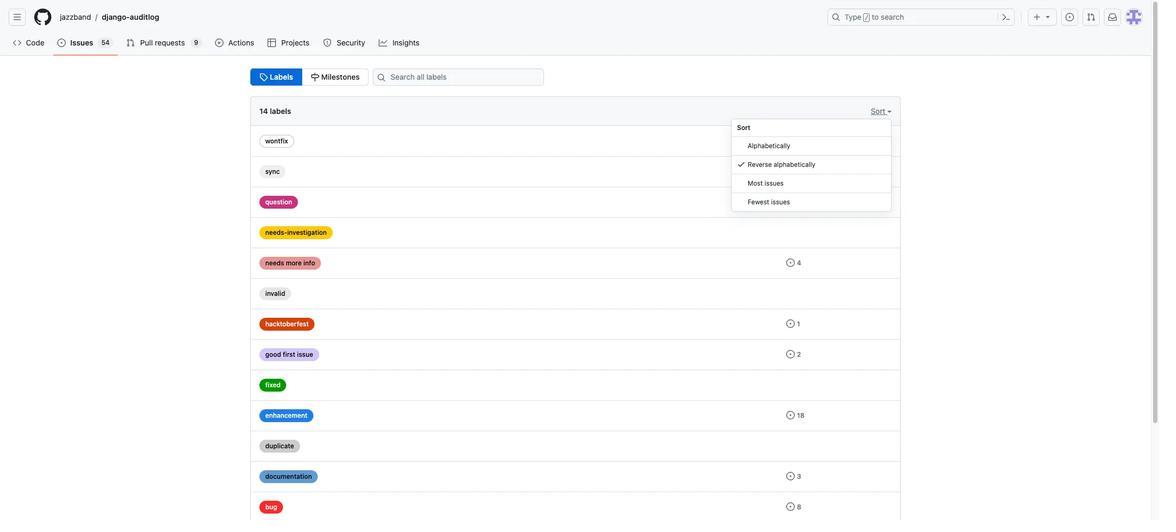 Task type: describe. For each thing, give the bounding box(es) containing it.
Labels search field
[[373, 68, 544, 86]]

duplicate link
[[260, 440, 300, 453]]

labels
[[270, 106, 291, 116]]

to
[[872, 12, 879, 21]]

1
[[797, 320, 801, 328]]

issue opened image left issues
[[57, 39, 66, 47]]

issue opened image for 4
[[787, 258, 795, 267]]

issue opened image left 1
[[787, 319, 795, 328]]

plus image
[[1033, 13, 1042, 21]]

3 link
[[787, 472, 802, 481]]

command palette image
[[1002, 13, 1011, 21]]

good first issue
[[265, 351, 313, 359]]

menu containing sort
[[732, 119, 892, 212]]

reverse
[[748, 161, 772, 169]]

play image
[[215, 39, 223, 47]]

needs
[[265, 259, 284, 267]]

alphabetically
[[748, 142, 791, 150]]

search image
[[377, 73, 386, 82]]

shield image
[[323, 39, 332, 47]]

3
[[797, 473, 802, 481]]

notifications image
[[1109, 13, 1117, 21]]

18 link
[[787, 411, 805, 420]]

sort button
[[871, 105, 892, 117]]

security
[[337, 38, 365, 47]]

issue
[[297, 351, 313, 359]]

0 horizontal spatial sort
[[737, 124, 751, 132]]

fewest
[[748, 198, 770, 206]]

2
[[797, 351, 801, 359]]

54
[[101, 39, 110, 47]]

fixed link
[[260, 379, 287, 392]]

hacktoberfest link
[[260, 318, 315, 331]]

bug link
[[260, 501, 283, 514]]

requests
[[155, 38, 185, 47]]

more
[[286, 259, 302, 267]]

issues for most issues
[[765, 179, 784, 187]]

documentation link
[[260, 470, 318, 483]]

1 link
[[787, 319, 801, 328]]

actions
[[228, 38, 254, 47]]

hacktoberfest
[[265, 320, 309, 328]]

jazzband link
[[56, 9, 95, 26]]

documentation
[[265, 473, 312, 481]]

needs more info
[[265, 259, 315, 267]]

pull requests
[[140, 38, 185, 47]]

9
[[194, 39, 198, 47]]

question
[[265, 198, 292, 206]]

reverse alphabetically link
[[732, 156, 892, 174]]

issue opened image for 8
[[787, 502, 795, 511]]

issues
[[70, 38, 93, 47]]

insights
[[393, 38, 420, 47]]

security link
[[319, 35, 370, 51]]

git pull request image
[[1087, 13, 1096, 21]]

most issues link
[[732, 174, 892, 193]]

question link
[[260, 196, 298, 209]]

bug
[[265, 503, 277, 511]]

duplicate
[[265, 442, 294, 450]]

graph image
[[379, 39, 388, 47]]

code image
[[13, 39, 21, 47]]

most
[[748, 179, 763, 187]]

3 open issues and pull requests image
[[787, 197, 795, 206]]

milestones
[[319, 72, 360, 81]]



Task type: locate. For each thing, give the bounding box(es) containing it.
issues for fewest issues
[[771, 198, 790, 206]]

jazzband
[[60, 12, 91, 21]]

alphabetically link
[[732, 137, 892, 156]]

check image
[[737, 160, 746, 169]]

1 vertical spatial issues
[[771, 198, 790, 206]]

2 issue opened image from the top
[[787, 350, 795, 359]]

django-
[[102, 12, 130, 21]]

investigation
[[287, 229, 327, 237]]

4
[[797, 259, 802, 267]]

issues inside "link"
[[765, 179, 784, 187]]

issues right most
[[765, 179, 784, 187]]

projects
[[281, 38, 310, 47]]

triangle down image
[[1044, 12, 1053, 21]]

enhancement link
[[260, 409, 313, 422]]

/ left django-
[[95, 13, 98, 22]]

auditlog
[[130, 12, 159, 21]]

1 horizontal spatial /
[[865, 14, 869, 21]]

1 horizontal spatial sort
[[871, 106, 888, 116]]

wontfix link
[[260, 135, 294, 148]]

code
[[26, 38, 44, 47]]

projects link
[[264, 35, 315, 51]]

issues
[[765, 179, 784, 187], [771, 198, 790, 206]]

issue opened image
[[787, 258, 795, 267], [787, 350, 795, 359], [787, 472, 795, 481], [787, 502, 795, 511]]

fixed
[[265, 381, 281, 389]]

sort inside popup button
[[871, 106, 888, 116]]

actions link
[[211, 35, 259, 51]]

/ inside type / to search
[[865, 14, 869, 21]]

/ for type
[[865, 14, 869, 21]]

milestone image
[[311, 73, 319, 81]]

pull
[[140, 38, 153, 47]]

issue opened image left 3
[[787, 472, 795, 481]]

menu
[[732, 119, 892, 212]]

reverse alphabetically
[[748, 161, 816, 169]]

8 link
[[787, 502, 802, 511]]

4 link
[[787, 258, 802, 267]]

sync link
[[260, 165, 286, 178]]

issue opened image left 4
[[787, 258, 795, 267]]

issue opened image for 2
[[787, 350, 795, 359]]

needs-investigation link
[[260, 226, 333, 239]]

/ inside jazzband / django-auditlog
[[95, 13, 98, 22]]

18
[[797, 412, 805, 420]]

needs-
[[265, 229, 287, 237]]

1 issue opened image from the top
[[787, 258, 795, 267]]

first
[[283, 351, 295, 359]]

search
[[881, 12, 904, 21]]

0 vertical spatial issues
[[765, 179, 784, 187]]

Search all labels text field
[[373, 68, 544, 86]]

0 vertical spatial sort
[[871, 106, 888, 116]]

most issues
[[748, 179, 784, 187]]

code link
[[9, 35, 49, 51]]

jazzband / django-auditlog
[[60, 12, 159, 22]]

1 vertical spatial sort
[[737, 124, 751, 132]]

2 link
[[787, 350, 801, 359]]

issue opened image left 18
[[787, 411, 795, 420]]

/
[[95, 13, 98, 22], [865, 14, 869, 21]]

alphabetically
[[774, 161, 816, 169]]

sort
[[871, 106, 888, 116], [737, 124, 751, 132]]

14 labels
[[260, 106, 291, 116]]

3 issue opened image from the top
[[787, 472, 795, 481]]

enhancement
[[265, 412, 308, 420]]

issue opened image left 8
[[787, 502, 795, 511]]

needs more info link
[[260, 257, 321, 270]]

git pull request image
[[126, 39, 135, 47]]

fewest issues
[[748, 198, 790, 206]]

8
[[797, 503, 802, 511]]

type
[[845, 12, 862, 21]]

tag image
[[260, 73, 268, 81]]

0 horizontal spatial /
[[95, 13, 98, 22]]

type / to search
[[845, 12, 904, 21]]

homepage image
[[34, 9, 51, 26]]

table image
[[268, 39, 276, 47]]

sync
[[265, 167, 280, 176]]

django-auditlog link
[[98, 9, 164, 26]]

invalid link
[[260, 287, 291, 300]]

list
[[56, 9, 821, 26]]

/ left the to
[[865, 14, 869, 21]]

info
[[304, 259, 315, 267]]

insights link
[[375, 35, 425, 51]]

issue opened image for 3
[[787, 472, 795, 481]]

list containing jazzband
[[56, 9, 821, 26]]

invalid
[[265, 290, 285, 298]]

milestones link
[[302, 68, 369, 86]]

None search field
[[369, 68, 557, 86]]

issue element
[[250, 68, 369, 86]]

fewest issues link
[[732, 193, 892, 211]]

good first issue link
[[260, 348, 319, 361]]

4 issue opened image from the top
[[787, 502, 795, 511]]

needs-investigation
[[265, 229, 327, 237]]

wontfix
[[265, 137, 288, 145]]

issue opened image
[[1066, 13, 1075, 21], [57, 39, 66, 47], [787, 319, 795, 328], [787, 411, 795, 420]]

issue opened image left git pull request icon
[[1066, 13, 1075, 21]]

issues right fewest
[[771, 198, 790, 206]]

/ for jazzband
[[95, 13, 98, 22]]

14
[[260, 106, 268, 116]]

issue opened image left 2
[[787, 350, 795, 359]]

good
[[265, 351, 281, 359]]



Task type: vqa. For each thing, say whether or not it's contained in the screenshot.


